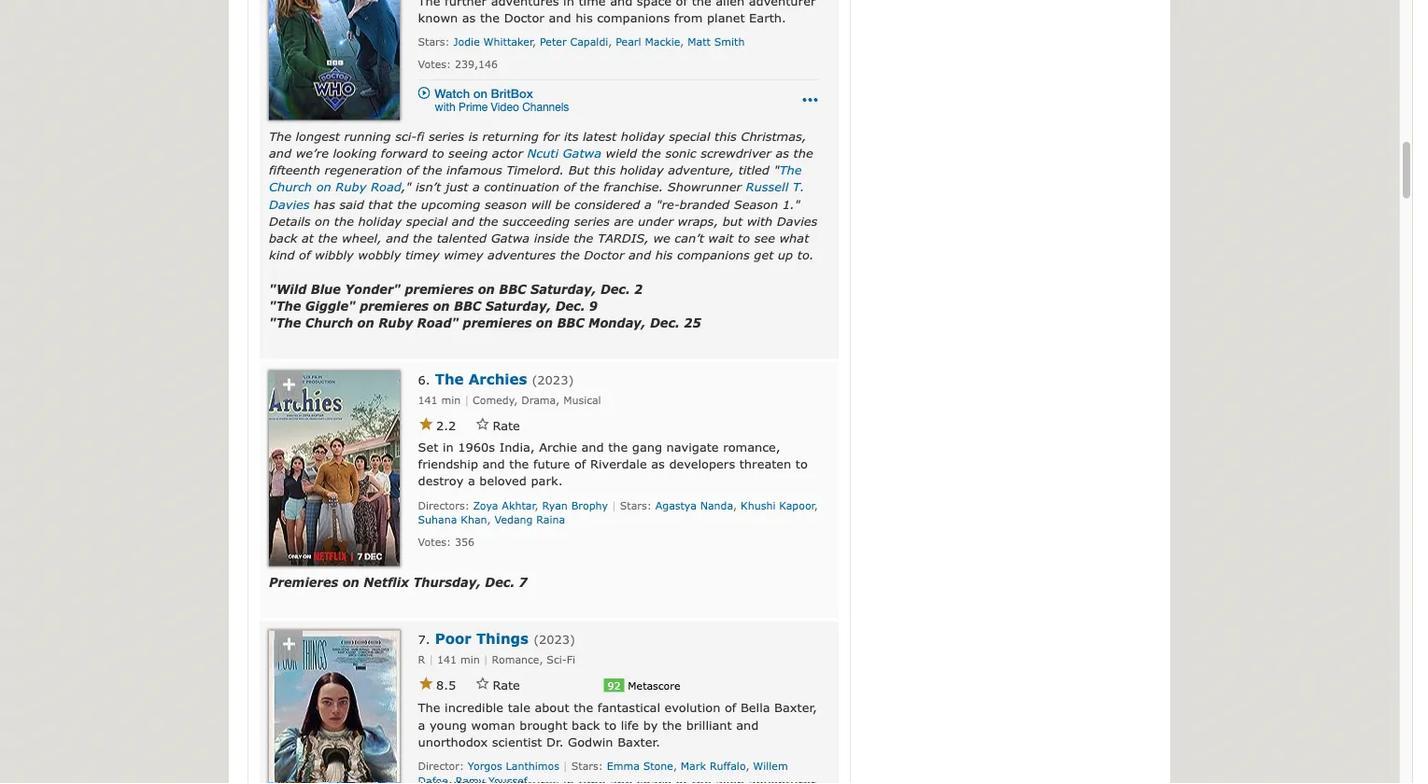 Task type: vqa. For each thing, say whether or not it's contained in the screenshot.
group to the right
no



Task type: locate. For each thing, give the bounding box(es) containing it.
0 horizontal spatial his
[[576, 10, 593, 25]]

rate for the archies
[[493, 418, 520, 433]]

a up the under
[[645, 197, 652, 211]]

nanda
[[700, 500, 733, 512]]

of up from
[[676, 0, 688, 8]]

1 horizontal spatial special
[[669, 129, 710, 143]]

series right fi
[[429, 129, 464, 143]]

0 vertical spatial his
[[576, 10, 593, 25]]

russell t. davies link
[[269, 180, 805, 211]]

1."
[[782, 197, 800, 211]]

wield
[[606, 146, 637, 160]]

as inside wield the sonic screwdriver as the fifteenth regeneration of the infamous timelord. but this holiday adventure, titled "
[[776, 146, 789, 160]]

0 horizontal spatial doctor
[[504, 10, 544, 25]]

as down gang
[[651, 457, 665, 471]]

gatwa
[[563, 146, 602, 160], [491, 231, 530, 245]]

for
[[543, 129, 560, 143]]

1 vertical spatial (2023)
[[533, 633, 575, 647]]

as inside set in 1960s india, archie and the gang navigate romance, friendship and the future of riverdale as developers threaten to destroy a beloved park.
[[651, 457, 665, 471]]

votes: 356
[[418, 536, 474, 549]]

dec. left 9
[[555, 299, 585, 313]]

to left life
[[604, 718, 617, 733]]

the inside the church on ruby road
[[779, 163, 802, 177]]

0 vertical spatial this
[[715, 129, 737, 143]]

the archies image
[[269, 372, 400, 567]]

2 horizontal spatial bbc
[[557, 316, 584, 330]]

1 vertical spatial with
[[747, 214, 773, 228]]

rate up 'tale'
[[493, 678, 520, 693]]

the church on ruby road link
[[269, 163, 802, 194]]

0 horizontal spatial in
[[443, 440, 454, 454]]

earth.
[[749, 10, 786, 25]]

1 horizontal spatial ruby
[[378, 316, 413, 330]]

on down has
[[315, 214, 330, 228]]

holiday up wield
[[621, 129, 665, 143]]

1 vertical spatial series
[[574, 214, 610, 228]]

1 rate from the top
[[493, 418, 520, 433]]

premieres up archies
[[463, 316, 532, 330]]

1 horizontal spatial davies
[[777, 214, 818, 228]]

0 vertical spatial "the
[[269, 299, 301, 313]]

park.
[[531, 474, 563, 488]]

christmas,
[[741, 129, 807, 143]]

and down "bella"
[[736, 718, 759, 733]]

dec.
[[601, 282, 630, 296], [555, 299, 585, 313], [650, 316, 680, 330], [485, 576, 515, 590]]

in left time
[[563, 0, 574, 8]]

votes:
[[418, 58, 451, 71], [418, 536, 451, 549]]

2 vertical spatial bbc
[[557, 316, 584, 330]]

a inside set in 1960s india, archie and the gang navigate romance, friendship and the future of riverdale as developers threaten to destroy a beloved park.
[[468, 474, 475, 488]]

1 horizontal spatial with
[[747, 214, 773, 228]]

his down time
[[576, 10, 593, 25]]

young
[[430, 718, 467, 733]]

min
[[441, 395, 461, 407], [461, 654, 480, 667]]

doctor up whittaker
[[504, 10, 544, 25]]

in inside set in 1960s india, archie and the gang navigate romance, friendship and the future of riverdale as developers threaten to destroy a beloved park.
[[443, 440, 454, 454]]

davies up what
[[777, 214, 818, 228]]

0 vertical spatial as
[[462, 10, 476, 25]]

2 vertical spatial as
[[651, 457, 665, 471]]

1 vertical spatial rate
[[493, 678, 520, 693]]

the inside the longest running sci-fi series is returning for its latest holiday special this christmas, and we're looking forward to seeing actor
[[269, 129, 291, 143]]

0 vertical spatial 141
[[418, 395, 438, 407]]

, right khushi
[[815, 500, 818, 512]]

, left pearl
[[608, 36, 612, 49]]

unorthodox
[[418, 735, 488, 750]]

and up wobbly at the left of page
[[386, 231, 409, 245]]

his
[[576, 10, 593, 25], [655, 248, 673, 262]]

india,
[[499, 440, 535, 454]]

whittaker
[[483, 36, 533, 49]]

0 vertical spatial premieres
[[405, 282, 474, 296]]

the up fifteenth
[[269, 129, 291, 143]]

premieres up road"
[[405, 282, 474, 296]]

0 vertical spatial church
[[269, 180, 312, 194]]

ruby
[[336, 180, 367, 194], [378, 316, 413, 330]]

under
[[638, 214, 673, 228]]

"re-
[[656, 197, 680, 211]]

1 vertical spatial doctor
[[584, 248, 624, 262]]

1 vertical spatial davies
[[777, 214, 818, 228]]

gatwa down "succeeding"
[[491, 231, 530, 245]]

2 horizontal spatial stars:
[[620, 500, 652, 512]]

rate up india,
[[493, 418, 520, 433]]

as inside the further adventures in time and space of the alien adventurer known as the doctor and his companions from planet earth.
[[462, 10, 476, 25]]

pearl mackie link
[[616, 36, 680, 49]]

isn't
[[416, 180, 441, 194]]

of up ,"
[[407, 163, 418, 177]]

church down "giggle""
[[305, 316, 353, 330]]

2 "the from the top
[[269, 316, 301, 330]]

yonder"
[[345, 282, 401, 296]]

(2023) up drama,
[[532, 373, 574, 387]]

church inside the church on ruby road
[[269, 180, 312, 194]]

metascore
[[628, 680, 680, 693]]

companions inside has said that the upcoming season will be considered a "re-branded season 1." details on the holiday special and the succeeding series are under wraps, but with davies back at the wheel, and the talented gatwa inside the tardis, we can't wait to see what kind of wibbly wobbly timey wimey adventures the doctor and his companions get up to.
[[677, 248, 750, 262]]

special inside has said that the upcoming season will be considered a "re-branded season 1." details on the holiday special and the succeeding series are under wraps, but with davies back at the wheel, and the talented gatwa inside the tardis, we can't wait to see what kind of wibbly wobbly timey wimey adventures the doctor and his companions get up to.
[[406, 214, 448, 228]]

baxter.
[[618, 735, 660, 750]]

the down christmas,
[[794, 146, 813, 160]]

doctor inside has said that the upcoming season will be considered a "re-branded season 1." details on the holiday special and the succeeding series are under wraps, but with davies back at the wheel, and the talented gatwa inside the tardis, we can't wait to see what kind of wibbly wobbly timey wimey adventures the doctor and his companions get up to.
[[584, 248, 624, 262]]

1 vertical spatial companions
[[677, 248, 750, 262]]

saturday, up 9
[[531, 282, 596, 296]]

0 horizontal spatial davies
[[269, 197, 310, 211]]

adventures inside the further adventures in time and space of the alien adventurer known as the doctor and his companions from planet earth.
[[491, 0, 559, 8]]

dec. left 2
[[601, 282, 630, 296]]

set in 1960s india, archie and the gang navigate romance, friendship and the future of riverdale as developers threaten to destroy a beloved park.
[[418, 440, 808, 488]]

the up wibbly
[[318, 231, 338, 245]]

1 horizontal spatial gatwa
[[563, 146, 602, 160]]

1 horizontal spatial series
[[574, 214, 610, 228]]

1 horizontal spatial his
[[655, 248, 673, 262]]

khan
[[461, 514, 487, 527]]

of
[[676, 0, 688, 8], [407, 163, 418, 177], [564, 180, 575, 194], [299, 248, 311, 262], [574, 457, 586, 471], [725, 701, 736, 716]]

the right 'about'
[[574, 701, 593, 716]]

a
[[473, 180, 480, 194], [645, 197, 652, 211], [468, 474, 475, 488], [418, 718, 425, 733]]

0 vertical spatial gatwa
[[563, 146, 602, 160]]

series down 'considered'
[[574, 214, 610, 228]]

adventures inside has said that the upcoming season will be considered a "re-branded season 1." details on the holiday special and the succeeding series are under wraps, but with davies back at the wheel, and the talented gatwa inside the tardis, we can't wait to see what kind of wibbly wobbly timey wimey adventures the doctor and his companions get up to.
[[488, 248, 556, 262]]

1 horizontal spatial companions
[[677, 248, 750, 262]]

companions down wait
[[677, 248, 750, 262]]

a inside 92 metascore the incredible tale about the fantastical evolution of bella baxter, a young woman brought back to life by the brilliant and unorthodox scientist dr. godwin baxter.
[[418, 718, 425, 733]]

play circle outline inline image
[[418, 87, 430, 99]]

brought
[[520, 718, 567, 733]]

gatwa inside has said that the upcoming season will be considered a "re-branded season 1." details on the holiday special and the succeeding series are under wraps, but with davies back at the wheel, and the talented gatwa inside the tardis, we can't wait to see what kind of wibbly wobbly timey wimey adventures the doctor and his companions get up to.
[[491, 231, 530, 245]]

0 vertical spatial series
[[429, 129, 464, 143]]

0 horizontal spatial companions
[[597, 10, 670, 25]]

1 vertical spatial bbc
[[454, 299, 481, 313]]

adventures down inside
[[488, 248, 556, 262]]

1 vertical spatial gatwa
[[491, 231, 530, 245]]

of left "bella"
[[725, 701, 736, 716]]

back inside has said that the upcoming season will be considered a "re-branded season 1." details on the holiday special and the succeeding series are under wraps, but with davies back at the wheel, and the talented gatwa inside the tardis, we can't wait to see what kind of wibbly wobbly timey wimey adventures the doctor and his companions get up to.
[[269, 231, 297, 245]]

7
[[519, 576, 528, 590]]

0 vertical spatial ruby
[[336, 180, 367, 194]]

0 vertical spatial with
[[435, 100, 456, 113]]

the for the longest running sci-fi series is returning for its latest holiday special this christmas, and we're looking forward to seeing actor
[[269, 129, 291, 143]]

0 horizontal spatial gatwa
[[491, 231, 530, 245]]

special up sonic
[[669, 129, 710, 143]]

set
[[418, 440, 438, 454]]

to.
[[797, 248, 814, 262]]

rate for poor things
[[493, 678, 520, 693]]

0 vertical spatial stars:
[[418, 36, 450, 49]]

click to add to watchlist image
[[271, 632, 306, 667]]

the for the further adventures in time and space of the alien adventurer known as the doctor and his companions from planet earth.
[[418, 0, 440, 8]]

and up peter
[[549, 10, 571, 25]]

1 horizontal spatial doctor
[[584, 248, 624, 262]]

the up timey
[[413, 231, 433, 245]]

church inside "wild blue yonder" premieres on bbc saturday, dec. 2 "the giggle" premieres on bbc saturday, dec. 9 "the church on ruby road" premieres on bbc monday, dec. 25
[[305, 316, 353, 330]]

of inside 92 metascore the incredible tale about the fantastical evolution of bella baxter, a young woman brought back to life by the brilliant and unorthodox scientist dr. godwin baxter.
[[725, 701, 736, 716]]

doctor inside the further adventures in time and space of the alien adventurer known as the doctor and his companions from planet earth.
[[504, 10, 544, 25]]

ruby inside "wild blue yonder" premieres on bbc saturday, dec. 2 "the giggle" premieres on bbc saturday, dec. 9 "the church on ruby road" premieres on bbc monday, dec. 25
[[378, 316, 413, 330]]

blue
[[311, 282, 341, 296]]

on
[[473, 87, 488, 101], [316, 180, 331, 194], [315, 214, 330, 228], [478, 282, 495, 296], [433, 299, 450, 313], [357, 316, 374, 330], [536, 316, 553, 330], [343, 576, 360, 590]]

1 vertical spatial stars:
[[620, 500, 652, 512]]

2 votes: from the top
[[418, 536, 451, 549]]

a up zoya
[[468, 474, 475, 488]]

monday,
[[589, 316, 646, 330]]

can't
[[675, 231, 704, 245]]

1 vertical spatial special
[[406, 214, 448, 228]]

lanthimos
[[506, 761, 559, 773]]

branded
[[680, 197, 730, 211]]

the right inside
[[574, 231, 593, 245]]

sci-
[[395, 129, 417, 143]]

pearl
[[616, 36, 641, 49]]

to left seeing
[[432, 146, 444, 160]]

1 vertical spatial adventures
[[488, 248, 556, 262]]

premieres down yonder"
[[360, 299, 429, 313]]

special down upcoming
[[406, 214, 448, 228]]

0 vertical spatial votes:
[[418, 58, 451, 71]]

holiday inside the longest running sci-fi series is returning for its latest holiday special this christmas, and we're looking forward to seeing actor
[[621, 129, 665, 143]]

0 horizontal spatial series
[[429, 129, 464, 143]]

stone
[[643, 761, 673, 773]]

future
[[533, 457, 570, 471]]

1 horizontal spatial back
[[572, 718, 600, 733]]

doctor
[[504, 10, 544, 25], [584, 248, 624, 262]]

on down "wimey"
[[478, 282, 495, 296]]

1 vertical spatial in
[[443, 440, 454, 454]]

of inside the further adventures in time and space of the alien adventurer known as the doctor and his companions from planet earth.
[[676, 0, 688, 8]]

0 vertical spatial (2023)
[[532, 373, 574, 387]]

companions down space at the left top of the page
[[597, 10, 670, 25]]

0 horizontal spatial back
[[269, 231, 297, 245]]

to right threaten
[[796, 457, 808, 471]]

the up known
[[418, 0, 440, 8]]

and up fifteenth
[[269, 146, 292, 160]]

bbc down has said that the upcoming season will be considered a "re-branded season 1." details on the holiday special and the succeeding series are under wraps, but with davies back at the wheel, and the talented gatwa inside the tardis, we can't wait to see what kind of wibbly wobbly timey wimey adventures the doctor and his companions get up to.
[[499, 282, 526, 296]]

premieres on netflix thursday, dec. 7
[[269, 576, 528, 590]]

peter
[[540, 36, 567, 49]]

with down season on the right top of page
[[747, 214, 773, 228]]

1 horizontal spatial bbc
[[499, 282, 526, 296]]

0 horizontal spatial ruby
[[336, 180, 367, 194]]

0 vertical spatial companions
[[597, 10, 670, 25]]

1 vertical spatial 141
[[437, 654, 457, 667]]

0 horizontal spatial special
[[406, 214, 448, 228]]

this inside the longest running sci-fi series is returning for its latest holiday special this christmas, and we're looking forward to seeing actor
[[715, 129, 737, 143]]

saturday, left 9
[[485, 299, 551, 313]]

2 vertical spatial stars:
[[571, 761, 603, 773]]

giggle"
[[305, 299, 356, 313]]

ruby up said
[[336, 180, 367, 194]]

bbc up road"
[[454, 299, 481, 313]]

2 vertical spatial holiday
[[358, 214, 402, 228]]

(2023)
[[532, 373, 574, 387], [533, 633, 575, 647]]

0 vertical spatial in
[[563, 0, 574, 8]]

to inside set in 1960s india, archie and the gang navigate romance, friendship and the future of riverdale as developers threaten to destroy a beloved park.
[[796, 457, 808, 471]]

wraps,
[[678, 214, 718, 228]]

| down poor things link
[[484, 654, 488, 667]]

the further adventures in time and space of the alien adventurer known as the doctor and his companions from planet earth.
[[418, 0, 816, 25]]

1 horizontal spatial this
[[715, 129, 737, 143]]

141 inside 7. poor things (2023) r | 141 min | romance, sci-fi
[[437, 654, 457, 667]]

adventurer
[[749, 0, 816, 8]]

suhana
[[418, 514, 457, 527]]

2 horizontal spatial as
[[776, 146, 789, 160]]

we're
[[296, 146, 329, 160]]

the for the church on ruby road
[[779, 163, 802, 177]]

with inside has said that the upcoming season will be considered a "re-branded season 1." details on the holiday special and the succeeding series are under wraps, but with davies back at the wheel, and the talented gatwa inside the tardis, we can't wait to see what kind of wibbly wobbly timey wimey adventures the doctor and his companions get up to.
[[747, 214, 773, 228]]

2 rate from the top
[[493, 678, 520, 693]]

musical
[[563, 395, 601, 407]]

davies up details
[[269, 197, 310, 211]]

and inside 92 metascore the incredible tale about the fantastical evolution of bella baxter, a young woman brought back to life by the brilliant and unorthodox scientist dr. godwin baxter.
[[736, 718, 759, 733]]

1 votes: from the top
[[418, 58, 451, 71]]

holiday down that
[[358, 214, 402, 228]]

0 horizontal spatial as
[[462, 10, 476, 25]]

min down poor things link
[[461, 654, 480, 667]]

0 vertical spatial special
[[669, 129, 710, 143]]

in up 'friendship'
[[443, 440, 454, 454]]

the inside the further adventures in time and space of the alien adventurer known as the doctor and his companions from planet earth.
[[418, 0, 440, 8]]

a left young
[[418, 718, 425, 733]]

1 vertical spatial this
[[594, 163, 616, 177]]

church
[[269, 180, 312, 194], [305, 316, 353, 330]]

baxter,
[[774, 701, 817, 716]]

votes: for votes: 239,146
[[418, 58, 451, 71]]

of inside wield the sonic screwdriver as the fifteenth regeneration of the infamous timelord. but this holiday adventure, titled "
[[407, 163, 418, 177]]

1 vertical spatial back
[[572, 718, 600, 733]]

6.
[[418, 373, 430, 387]]

"
[[774, 163, 779, 177]]

stars: left agastya
[[620, 500, 652, 512]]

church down fifteenth
[[269, 180, 312, 194]]

series
[[429, 129, 464, 143], [574, 214, 610, 228]]

ruby down yonder"
[[378, 316, 413, 330]]

as up the "
[[776, 146, 789, 160]]

1 vertical spatial premieres
[[360, 299, 429, 313]]

bbc
[[499, 282, 526, 296], [454, 299, 481, 313], [557, 316, 584, 330]]

141 down 6.
[[418, 395, 438, 407]]

his down we
[[655, 248, 673, 262]]

0 vertical spatial min
[[441, 395, 461, 407]]

the
[[692, 0, 712, 8], [480, 10, 500, 25], [641, 146, 661, 160], [794, 146, 813, 160], [422, 163, 442, 177], [580, 180, 599, 194], [397, 197, 417, 211], [334, 214, 354, 228], [479, 214, 498, 228], [318, 231, 338, 245], [413, 231, 433, 245], [574, 231, 593, 245], [560, 248, 580, 262], [608, 440, 628, 454], [509, 457, 529, 471], [574, 701, 593, 716], [662, 718, 682, 733]]

back up kind at top
[[269, 231, 297, 245]]

stars: inside directors: zoya akhtar , ryan brophy | stars: agastya nanda , khushi kapoor , suhana khan , vedang raina
[[620, 500, 652, 512]]

0 vertical spatial doctor
[[504, 10, 544, 25]]

0 vertical spatial adventures
[[491, 0, 559, 8]]

92 metascore the incredible tale about the fantastical evolution of bella baxter, a young woman brought back to life by the brilliant and unorthodox scientist dr. godwin baxter.
[[418, 680, 817, 750]]

adventures up whittaker
[[491, 0, 559, 8]]

bbc left monday, on the top left
[[557, 316, 584, 330]]

1 vertical spatial church
[[305, 316, 353, 330]]

of down 'at' on the left of the page
[[299, 248, 311, 262]]

"wild blue yonder" premieres on bbc saturday, dec. 2 "the giggle" premieres on bbc saturday, dec. 9 "the church on ruby road" premieres on bbc monday, dec. 25
[[269, 282, 701, 330]]

0 vertical spatial rate
[[493, 418, 520, 433]]

1 vertical spatial votes:
[[418, 536, 451, 549]]

to down but
[[738, 231, 750, 245]]

back up godwin
[[572, 718, 600, 733]]

min up 2.2
[[441, 395, 461, 407]]

votes: for votes: 356
[[418, 536, 451, 549]]

as
[[462, 10, 476, 25], [776, 146, 789, 160], [651, 457, 665, 471]]

yorgos
[[468, 761, 502, 773]]

the down inside
[[560, 248, 580, 262]]

emma
[[607, 761, 640, 773]]

latest
[[583, 129, 617, 143]]

evolution
[[665, 701, 721, 716]]

this inside wield the sonic screwdriver as the fifteenth regeneration of the infamous timelord. but this holiday adventure, titled "
[[594, 163, 616, 177]]

1 vertical spatial holiday
[[620, 163, 664, 177]]

mackie
[[645, 36, 680, 49]]

0 horizontal spatial bbc
[[454, 299, 481, 313]]

1 vertical spatial as
[[776, 146, 789, 160]]

saturday,
[[531, 282, 596, 296], [485, 299, 551, 313]]

(2023) inside 7. poor things (2023) r | 141 min | romance, sci-fi
[[533, 633, 575, 647]]

, left "mark"
[[673, 761, 677, 773]]

as down further
[[462, 10, 476, 25]]

and inside the longest running sci-fi series is returning for its latest holiday special this christmas, and we're looking forward to seeing actor
[[269, 146, 292, 160]]

1 horizontal spatial stars:
[[571, 761, 603, 773]]

1 vertical spatial ruby
[[378, 316, 413, 330]]

that
[[368, 197, 393, 211]]

1 vertical spatial his
[[655, 248, 673, 262]]

1 vertical spatial "the
[[269, 316, 301, 330]]

0 vertical spatial back
[[269, 231, 297, 245]]

1 horizontal spatial as
[[651, 457, 665, 471]]

matt
[[688, 36, 711, 49]]

| inside 6. the archies (2023) 141 min | comedy, drama, musical
[[464, 395, 469, 407]]

0 vertical spatial davies
[[269, 197, 310, 211]]

0 vertical spatial holiday
[[621, 129, 665, 143]]

sci-
[[547, 654, 567, 667]]

ncuti gatwa link
[[527, 146, 602, 160]]

ncuti gatwa
[[527, 146, 602, 160]]

0 vertical spatial saturday,
[[531, 282, 596, 296]]

space
[[637, 0, 672, 8]]

this up the screwdriver
[[715, 129, 737, 143]]

1 horizontal spatial in
[[563, 0, 574, 8]]

| down the archies link
[[464, 395, 469, 407]]

(2023) inside 6. the archies (2023) 141 min | comedy, drama, musical
[[532, 373, 574, 387]]

more horiz image
[[799, 89, 822, 112]]

,
[[533, 36, 536, 49], [608, 36, 612, 49], [680, 36, 684, 49], [536, 500, 539, 512], [733, 500, 737, 512], [815, 500, 818, 512], [487, 514, 491, 527], [673, 761, 677, 773], [746, 761, 750, 773]]

votes: up play circle outline inline icon
[[418, 58, 451, 71]]

141 inside 6. the archies (2023) 141 min | comedy, drama, musical
[[418, 395, 438, 407]]

0 horizontal spatial this
[[594, 163, 616, 177]]

stars:
[[418, 36, 450, 49], [620, 500, 652, 512], [571, 761, 603, 773]]

timey
[[405, 248, 440, 262]]

romance,
[[492, 654, 543, 667]]

stars: down known
[[418, 36, 450, 49]]

1 vertical spatial min
[[461, 654, 480, 667]]

min inside 6. the archies (2023) 141 min | comedy, drama, musical
[[441, 395, 461, 407]]

ncuti
[[527, 146, 559, 160]]

kind
[[269, 248, 295, 262]]



Task type: describe. For each thing, give the bounding box(es) containing it.
has said that the upcoming season will be considered a "re-branded season 1." details on the holiday special and the succeeding series are under wraps, but with davies back at the wheel, and the talented gatwa inside the tardis, we can't wait to see what kind of wibbly wobbly timey wimey adventures the doctor and his companions get up to.
[[269, 197, 818, 262]]

mark
[[681, 761, 706, 773]]

poor
[[435, 631, 471, 647]]

and up talented
[[452, 214, 474, 228]]

special inside the longest running sci-fi series is returning for its latest holiday special this christmas, and we're looking forward to seeing actor
[[669, 129, 710, 143]]

franchise.
[[604, 180, 663, 194]]

will
[[531, 197, 551, 211]]

talented
[[437, 231, 487, 245]]

dafoe
[[418, 775, 448, 784]]

archies
[[469, 371, 527, 388]]

2.2
[[436, 418, 456, 433]]

comedy,
[[473, 395, 518, 407]]

tale
[[508, 701, 530, 716]]

of inside has said that the upcoming season will be considered a "re-branded season 1." details on the holiday special and the succeeding series are under wraps, but with davies back at the wheel, and the talented gatwa inside the tardis, we can't wait to see what kind of wibbly wobbly timey wimey adventures the doctor and his companions get up to.
[[299, 248, 311, 262]]

7.
[[418, 633, 430, 647]]

mark ruffalo link
[[681, 761, 746, 773]]

to inside the longest running sci-fi series is returning for its latest holiday special this christmas, and we're looking forward to seeing actor
[[432, 146, 444, 160]]

the up riverdale at the bottom left of the page
[[608, 440, 628, 454]]

matt smith link
[[688, 36, 745, 49]]

regeneration
[[325, 163, 402, 177]]

has
[[314, 197, 335, 211]]

the inside 6. the archies (2023) 141 min | comedy, drama, musical
[[435, 371, 464, 388]]

wimey
[[444, 248, 483, 262]]

back inside 92 metascore the incredible tale about the fantastical evolution of bella baxter, a young woman brought back to life by the brilliant and unorthodox scientist dr. godwin baxter.
[[572, 718, 600, 733]]

with prime video channels
[[435, 100, 569, 113]]

the right by
[[662, 718, 682, 733]]

davies inside russell t. davies
[[269, 197, 310, 211]]

1 "the from the top
[[269, 299, 301, 313]]

longest
[[296, 129, 340, 143]]

dr.
[[546, 735, 564, 750]]

the down said
[[334, 214, 354, 228]]

, left the willem
[[746, 761, 750, 773]]

series inside the longest running sci-fi series is returning for its latest holiday special this christmas, and we're looking forward to seeing actor
[[429, 129, 464, 143]]

and down tardis,
[[629, 248, 651, 262]]

fifteenth
[[269, 163, 320, 177]]

2 vertical spatial premieres
[[463, 316, 532, 330]]

life
[[621, 718, 639, 733]]

ruffalo
[[710, 761, 746, 773]]

russell
[[746, 180, 789, 194]]

, left matt
[[680, 36, 684, 49]]

alien
[[716, 0, 745, 8]]

in inside the further adventures in time and space of the alien adventurer known as the doctor and his companions from planet earth.
[[563, 0, 574, 8]]

thursday,
[[413, 576, 481, 590]]

running
[[344, 129, 391, 143]]

1 vertical spatial saturday,
[[485, 299, 551, 313]]

ruby inside the church on ruby road
[[336, 180, 367, 194]]

on up road"
[[433, 299, 450, 313]]

25
[[684, 316, 701, 330]]

, left peter
[[533, 36, 536, 49]]

tardis,
[[598, 231, 649, 245]]

infamous
[[446, 163, 502, 177]]

r
[[418, 654, 425, 667]]

"wild
[[269, 282, 307, 296]]

the down season
[[479, 214, 498, 228]]

and up beloved at bottom
[[483, 457, 505, 471]]

wobbly
[[358, 248, 401, 262]]

| right r
[[429, 654, 434, 667]]

on inside the church on ruby road
[[316, 180, 331, 194]]

the down ,"
[[397, 197, 417, 211]]

agastya nanda link
[[655, 500, 733, 512]]

kapoor
[[779, 500, 815, 512]]

archie
[[539, 440, 577, 454]]

doctor who image
[[269, 0, 400, 121]]

by
[[643, 718, 658, 733]]

on left monday, on the top left
[[536, 316, 553, 330]]

prime
[[459, 100, 488, 113]]

the longest running sci-fi series is returning for its latest holiday special this christmas, and we're looking forward to seeing actor
[[269, 129, 807, 160]]

of inside set in 1960s india, archie and the gang navigate romance, friendship and the future of riverdale as developers threaten to destroy a beloved park.
[[574, 457, 586, 471]]

riverdale
[[590, 457, 647, 471]]

(2023) for the archies
[[532, 373, 574, 387]]

scientist
[[492, 735, 542, 750]]

its
[[564, 129, 579, 143]]

stars: jodie whittaker , peter capaldi , pearl mackie , matt smith
[[418, 36, 745, 49]]

, down zoya
[[487, 514, 491, 527]]

7. poor things (2023) r | 141 min | romance, sci-fi
[[418, 631, 575, 667]]

a inside has said that the upcoming season will be considered a "re-branded season 1." details on the holiday special and the succeeding series are under wraps, but with davies back at the wheel, and the talented gatwa inside the tardis, we can't wait to see what kind of wibbly wobbly timey wimey adventures the doctor and his companions get up to.
[[645, 197, 652, 211]]

davies inside has said that the upcoming season will be considered a "re-branded season 1." details on the holiday special and the succeeding series are under wraps, but with davies back at the wheel, and the talented gatwa inside the tardis, we can't wait to see what kind of wibbly wobbly timey wimey adventures the doctor and his companions get up to.
[[777, 214, 818, 228]]

wibbly
[[315, 248, 354, 262]]

on left video
[[473, 87, 488, 101]]

the up isn't
[[422, 163, 442, 177]]

willem dafoe
[[418, 761, 788, 784]]

dec. left 7 on the left of page
[[485, 576, 515, 590]]

his inside the further adventures in time and space of the alien adventurer known as the doctor and his companions from planet earth.
[[576, 10, 593, 25]]

his inside has said that the upcoming season will be considered a "re-branded season 1." details on the holiday special and the succeeding series are under wraps, but with davies back at the wheel, and the talented gatwa inside the tardis, we can't wait to see what kind of wibbly wobbly timey wimey adventures the doctor and his companions get up to.
[[655, 248, 673, 262]]

agastya
[[655, 500, 697, 512]]

season
[[485, 197, 527, 211]]

| down dr.
[[563, 761, 568, 773]]

road"
[[417, 316, 459, 330]]

series inside has said that the upcoming season will be considered a "re-branded season 1." details on the holiday special and the succeeding series are under wraps, but with davies back at the wheel, and the talented gatwa inside the tardis, we can't wait to see what kind of wibbly wobbly timey wimey adventures the doctor and his companions get up to.
[[574, 214, 610, 228]]

bella
[[741, 701, 770, 716]]

companions inside the further adventures in time and space of the alien adventurer known as the doctor and his companions from planet earth.
[[597, 10, 670, 25]]

the left sonic
[[641, 146, 661, 160]]

and right time
[[610, 0, 633, 8]]

(2023) for poor things
[[533, 633, 575, 647]]

up
[[778, 248, 793, 262]]

, up the vedang raina "link"
[[536, 500, 539, 512]]

to inside has said that the upcoming season will be considered a "re-branded season 1." details on the holiday special and the succeeding series are under wraps, but with davies back at the wheel, and the talented gatwa inside the tardis, we can't wait to see what kind of wibbly wobbly timey wimey adventures the doctor and his companions get up to.
[[738, 231, 750, 245]]

the up from
[[692, 0, 712, 8]]

gang
[[632, 440, 662, 454]]

jodie whittaker link
[[453, 36, 533, 49]]

the down but
[[580, 180, 599, 194]]

on left netflix
[[343, 576, 360, 590]]

min inside 7. poor things (2023) r | 141 min | romance, sci-fi
[[461, 654, 480, 667]]

a down infamous
[[473, 180, 480, 194]]

holiday inside has said that the upcoming season will be considered a "re-branded season 1." details on the holiday special and the succeeding series are under wraps, but with davies back at the wheel, and the talented gatwa inside the tardis, we can't wait to see what kind of wibbly wobbly timey wimey adventures the doctor and his companions get up to.
[[358, 214, 402, 228]]

the down india,
[[509, 457, 529, 471]]

actor
[[492, 146, 523, 160]]

godwin
[[568, 735, 613, 750]]

92
[[608, 680, 621, 693]]

forward
[[381, 146, 428, 160]]

get
[[754, 248, 774, 262]]

time
[[579, 0, 606, 8]]

0 horizontal spatial stars:
[[418, 36, 450, 49]]

this for special
[[715, 129, 737, 143]]

and up riverdale at the bottom left of the page
[[581, 440, 604, 454]]

details
[[269, 214, 311, 228]]

road
[[371, 180, 401, 194]]

is
[[469, 129, 478, 143]]

raina
[[536, 514, 565, 527]]

| inside directors: zoya akhtar , ryan brophy | stars: agastya nanda , khushi kapoor , suhana khan , vedang raina
[[612, 500, 616, 512]]

the up jodie whittaker link
[[480, 10, 500, 25]]

planet
[[707, 10, 745, 25]]

upcoming
[[421, 197, 480, 211]]

brophy
[[571, 500, 608, 512]]

holiday inside wield the sonic screwdriver as the fifteenth regeneration of the infamous timelord. but this holiday adventure, titled "
[[620, 163, 664, 177]]

be
[[555, 197, 570, 211]]

click to add to watchlist image
[[271, 372, 306, 407]]

akhtar
[[502, 500, 536, 512]]

0 vertical spatial bbc
[[499, 282, 526, 296]]

developers
[[669, 457, 735, 471]]

are
[[614, 214, 634, 228]]

just
[[445, 180, 468, 194]]

dec. left '25'
[[650, 316, 680, 330]]

inside
[[534, 231, 569, 245]]

screwdriver
[[701, 146, 771, 160]]

titled
[[739, 163, 770, 177]]

to inside 92 metascore the incredible tale about the fantastical evolution of bella baxter, a young woman brought back to life by the brilliant and unorthodox scientist dr. godwin baxter.
[[604, 718, 617, 733]]

willem dafoe link
[[418, 761, 788, 784]]

on inside has said that the upcoming season will be considered a "re-branded season 1." details on the holiday special and the succeeding series are under wraps, but with davies back at the wheel, and the talented gatwa inside the tardis, we can't wait to see what kind of wibbly wobbly timey wimey adventures the doctor and his companions get up to.
[[315, 214, 330, 228]]

timelord.
[[507, 163, 564, 177]]

further
[[445, 0, 487, 8]]

yorgos lanthimos link
[[468, 761, 559, 773]]

but
[[723, 214, 743, 228]]

0 horizontal spatial with
[[435, 100, 456, 113]]

poor things image
[[269, 632, 400, 784]]

the inside 92 metascore the incredible tale about the fantastical evolution of bella baxter, a young woman brought back to life by the brilliant and unorthodox scientist dr. godwin baxter.
[[418, 701, 440, 716]]

this for but
[[594, 163, 616, 177]]

zoya
[[473, 500, 498, 512]]

the archies link
[[435, 371, 527, 388]]

, left khushi
[[733, 500, 737, 512]]

t.
[[793, 180, 805, 194]]

known
[[418, 10, 458, 25]]

356
[[455, 536, 474, 549]]

on down yonder"
[[357, 316, 374, 330]]

of up be
[[564, 180, 575, 194]]



